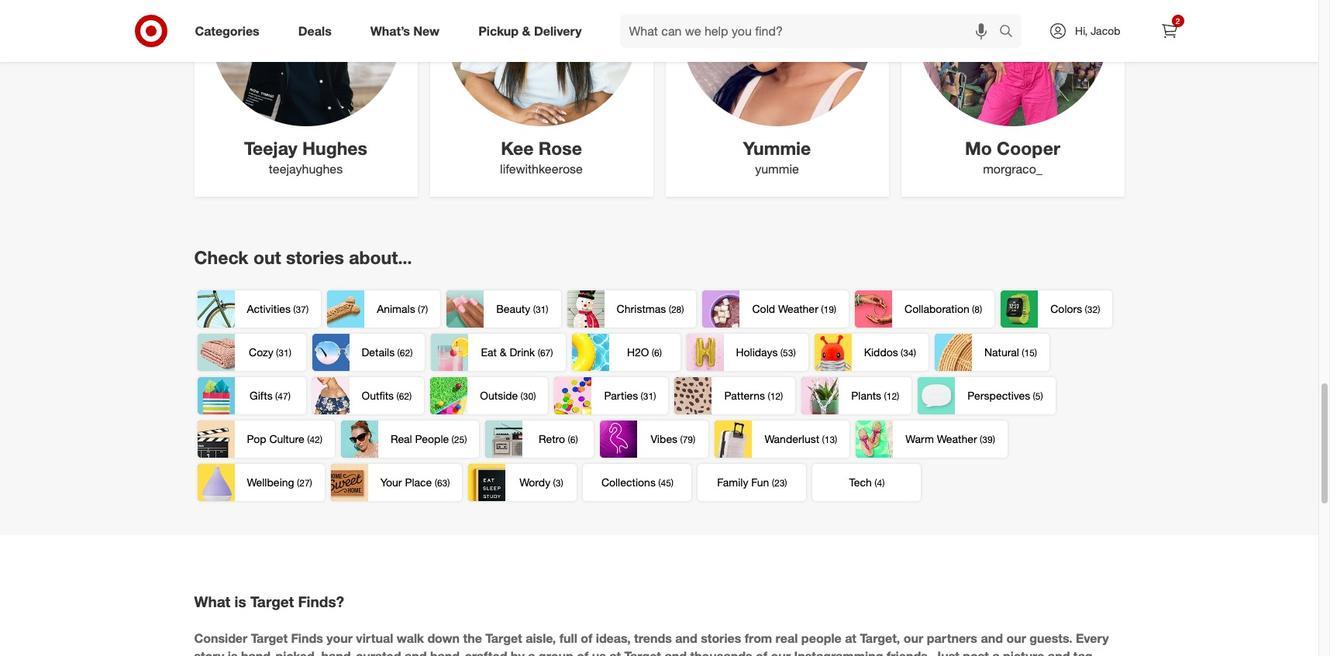 Task type: locate. For each thing, give the bounding box(es) containing it.
just
[[935, 649, 960, 657]]

( inside real people ( 25 )
[[452, 434, 454, 446]]

( right wordy
[[553, 478, 556, 489]]

0 horizontal spatial a
[[528, 649, 535, 657]]

your
[[327, 631, 353, 646]]

) for h2o
[[660, 347, 662, 359]]

) inside 'beauty ( 31 )'
[[546, 304, 549, 316]]

( inside details ( 62 )
[[397, 347, 400, 359]]

0 horizontal spatial 31
[[279, 347, 289, 359]]

) inside christmas ( 28 )
[[682, 304, 684, 316]]

( inside tech ( 4 )
[[875, 478, 877, 489]]

kee rose lifewithkeerose
[[500, 137, 583, 177]]

stories right the 'out'
[[286, 247, 344, 268]]

2 horizontal spatial our
[[1007, 631, 1026, 646]]

1 vertical spatial 6
[[570, 434, 576, 446]]

31 inside parties ( 31 )
[[643, 391, 654, 402]]

a right by
[[528, 649, 535, 657]]

kee
[[501, 137, 534, 159]]

2 12 from the left
[[887, 391, 897, 402]]

weather left 39 at the right of the page
[[937, 433, 977, 446]]

67
[[540, 347, 551, 359]]

wanderlust
[[765, 433, 820, 446]]

stories
[[286, 247, 344, 268], [701, 631, 741, 646]]

pop
[[247, 433, 266, 446]]

walk
[[397, 631, 424, 646]]

2 vertical spatial 31
[[643, 391, 654, 402]]

) inside collaboration ( 8 )
[[980, 304, 982, 316]]

0 horizontal spatial our
[[771, 649, 791, 657]]

0 horizontal spatial &
[[500, 346, 507, 359]]

cozy ( 31 )
[[249, 346, 291, 359]]

6 inside retro ( 6 )
[[570, 434, 576, 446]]

plants ( 12 )
[[851, 389, 900, 402]]

pop culture ( 42 )
[[247, 433, 323, 446]]

62 right details
[[400, 347, 410, 359]]

rose
[[539, 137, 582, 159]]

collections ( 45 )
[[602, 476, 674, 489]]

1 horizontal spatial &
[[522, 23, 531, 38]]

( inside gifts ( 47 )
[[275, 391, 278, 402]]

( inside wellbeing ( 27 )
[[297, 478, 299, 489]]

yummie
[[755, 162, 799, 177]]

12 for patterns
[[770, 391, 781, 402]]

( right the gifts on the bottom
[[275, 391, 278, 402]]

retro
[[539, 433, 565, 446]]

weather
[[778, 302, 819, 316], [937, 433, 977, 446]]

1 12 from the left
[[770, 391, 781, 402]]

your place ( 63 )
[[381, 476, 450, 489]]

( right details
[[397, 347, 400, 359]]

1 profile image for creator image from the left
[[210, 0, 401, 126]]

& for pickup
[[522, 23, 531, 38]]

picture
[[1003, 649, 1045, 657]]

the
[[463, 631, 482, 646]]

drink
[[510, 346, 535, 359]]

) for plants
[[897, 391, 900, 402]]

0 vertical spatial at
[[845, 631, 857, 646]]

53
[[783, 347, 793, 359]]

) inside outside ( 30 )
[[534, 391, 536, 402]]

1 vertical spatial weather
[[937, 433, 977, 446]]

) inside eat & drink ( 67 )
[[551, 347, 553, 359]]

62 for details
[[400, 347, 410, 359]]

( inside christmas ( 28 )
[[669, 304, 671, 316]]

finds
[[291, 631, 323, 646]]

1 vertical spatial &
[[500, 346, 507, 359]]

( for christmas
[[669, 304, 671, 316]]

) inside outfits ( 62 )
[[409, 391, 412, 402]]

( inside outside ( 30 )
[[521, 391, 523, 402]]

consider
[[194, 631, 247, 646]]

(
[[293, 304, 296, 316], [418, 304, 420, 316], [533, 304, 536, 316], [669, 304, 671, 316], [821, 304, 824, 316], [972, 304, 975, 316], [1085, 304, 1088, 316], [276, 347, 279, 359], [397, 347, 400, 359], [538, 347, 540, 359], [652, 347, 654, 359], [781, 347, 783, 359], [901, 347, 903, 359], [1022, 347, 1025, 359], [275, 391, 278, 402], [397, 391, 399, 402], [521, 391, 523, 402], [641, 391, 643, 402], [768, 391, 770, 402], [884, 391, 887, 402], [1033, 391, 1036, 402], [307, 434, 310, 446], [452, 434, 454, 446], [568, 434, 570, 446], [680, 434, 683, 446], [822, 434, 825, 446], [980, 434, 983, 446], [297, 478, 299, 489], [435, 478, 437, 489], [553, 478, 556, 489], [658, 478, 661, 489], [772, 478, 775, 489], [875, 478, 877, 489]]

1 horizontal spatial hand-
[[321, 649, 356, 657]]

) for outfits
[[409, 391, 412, 402]]

) inside the h2o ( 6 )
[[660, 347, 662, 359]]

( inside 'beauty ( 31 )'
[[533, 304, 536, 316]]

)
[[306, 304, 309, 316], [426, 304, 428, 316], [546, 304, 549, 316], [682, 304, 684, 316], [834, 304, 837, 316], [980, 304, 982, 316], [1098, 304, 1100, 316], [289, 347, 291, 359], [410, 347, 413, 359], [551, 347, 553, 359], [660, 347, 662, 359], [793, 347, 796, 359], [914, 347, 916, 359], [1035, 347, 1037, 359], [288, 391, 291, 402], [409, 391, 412, 402], [534, 391, 536, 402], [654, 391, 656, 402], [781, 391, 783, 402], [897, 391, 900, 402], [1041, 391, 1043, 402], [320, 434, 323, 446], [465, 434, 467, 446], [576, 434, 578, 446], [693, 434, 696, 446], [835, 434, 838, 446], [993, 434, 995, 446], [310, 478, 312, 489], [448, 478, 450, 489], [561, 478, 563, 489], [671, 478, 674, 489], [785, 478, 787, 489], [882, 478, 885, 489]]

( for activities
[[293, 304, 296, 316]]

( right the vibes
[[680, 434, 683, 446]]

( for colors
[[1085, 304, 1088, 316]]

( right people
[[452, 434, 454, 446]]

) inside perspectives ( 5 )
[[1041, 391, 1043, 402]]

holidays
[[736, 346, 778, 359]]

is down consider
[[228, 649, 238, 657]]

2 link
[[1152, 14, 1187, 48]]

6 inside the h2o ( 6 )
[[654, 347, 660, 359]]

christmas ( 28 )
[[617, 302, 684, 316]]

( right collaboration
[[972, 304, 975, 316]]

( inside 'colors ( 32 )'
[[1085, 304, 1088, 316]]

our up 'friends.'
[[904, 631, 924, 646]]

1 vertical spatial 31
[[279, 347, 289, 359]]

out
[[253, 247, 281, 268]]

weather for cold weather
[[778, 302, 819, 316]]

31 for beauty
[[536, 304, 546, 316]]

our down 'real' at right bottom
[[771, 649, 791, 657]]

) inside kiddos ( 34 )
[[914, 347, 916, 359]]

0 horizontal spatial stories
[[286, 247, 344, 268]]

mo cooper morgraco_
[[965, 137, 1061, 177]]

34
[[903, 347, 914, 359]]

( right cozy
[[276, 347, 279, 359]]

31 inside 'beauty ( 31 )'
[[536, 304, 546, 316]]

hand-
[[241, 649, 276, 657], [321, 649, 356, 657], [430, 649, 465, 657]]

cozy
[[249, 346, 273, 359]]

( right the beauty
[[533, 304, 536, 316]]

) inside activities ( 37 )
[[306, 304, 309, 316]]

activities
[[247, 302, 291, 316]]

( inside vibes ( 79 )
[[680, 434, 683, 446]]

1 horizontal spatial 6
[[654, 347, 660, 359]]

( right collections at left
[[658, 478, 661, 489]]

1 horizontal spatial a
[[993, 649, 1000, 657]]

What can we help you find? suggestions appear below search field
[[620, 14, 1003, 48]]

( inside activities ( 37 )
[[293, 304, 296, 316]]

is right what
[[235, 593, 246, 611]]

4 profile image for creator image from the left
[[918, 0, 1108, 126]]

( for patterns
[[768, 391, 770, 402]]

( for beauty
[[533, 304, 536, 316]]

62 inside outfits ( 62 )
[[399, 391, 409, 402]]

& inside pickup & delivery link
[[522, 23, 531, 38]]

( inside cold weather ( 19 )
[[821, 304, 824, 316]]

39
[[983, 434, 993, 446]]

collaboration ( 8 )
[[905, 302, 982, 316]]

( right holidays on the right of page
[[781, 347, 783, 359]]

a
[[528, 649, 535, 657], [993, 649, 1000, 657]]

( right animals
[[418, 304, 420, 316]]

0 horizontal spatial weather
[[778, 302, 819, 316]]

0 vertical spatial 31
[[536, 304, 546, 316]]

( inside animals ( 7 )
[[418, 304, 420, 316]]

stories up thousands
[[701, 631, 741, 646]]

( right outfits
[[397, 391, 399, 402]]

( right the h2o at the bottom
[[652, 347, 654, 359]]

1 horizontal spatial weather
[[937, 433, 977, 446]]

27
[[299, 478, 310, 489]]

) inside vibes ( 79 )
[[693, 434, 696, 446]]

62
[[400, 347, 410, 359], [399, 391, 409, 402]]

( right drink
[[538, 347, 540, 359]]

1 vertical spatial is
[[228, 649, 238, 657]]

of down from
[[756, 649, 768, 657]]

) inside wordy ( 3 )
[[561, 478, 563, 489]]

profile image for creator image for teejay
[[210, 0, 401, 126]]

0 horizontal spatial 6
[[570, 434, 576, 446]]

) inside wellbeing ( 27 )
[[310, 478, 312, 489]]

profile image for creator image for kee
[[446, 0, 637, 126]]

) for cozy
[[289, 347, 291, 359]]

( right christmas
[[669, 304, 671, 316]]

31 for parties
[[643, 391, 654, 402]]

( right fun
[[772, 478, 775, 489]]

weather left 19
[[778, 302, 819, 316]]

) for collections
[[671, 478, 674, 489]]

a right post
[[993, 649, 1000, 657]]

categories
[[195, 23, 260, 38]]

) inside cold weather ( 19 )
[[834, 304, 837, 316]]

) for patterns
[[781, 391, 783, 402]]

31 right the parties
[[643, 391, 654, 402]]

31 right the beauty
[[536, 304, 546, 316]]

( right cold
[[821, 304, 824, 316]]

1 horizontal spatial stories
[[701, 631, 741, 646]]

parties
[[604, 389, 638, 402]]

& right eat
[[500, 346, 507, 359]]

4
[[877, 478, 882, 489]]

1 horizontal spatial at
[[845, 631, 857, 646]]

6 for h2o
[[654, 347, 660, 359]]

) inside warm weather ( 39 )
[[993, 434, 995, 446]]

0 vertical spatial weather
[[778, 302, 819, 316]]

and down guests.
[[1048, 649, 1070, 657]]

) inside parties ( 31 )
[[654, 391, 656, 402]]

perspectives
[[968, 389, 1031, 402]]

1 hand- from the left
[[241, 649, 276, 657]]

12 inside patterns ( 12 )
[[770, 391, 781, 402]]

( inside collaboration ( 8 )
[[972, 304, 975, 316]]

( inside retro ( 6 )
[[568, 434, 570, 446]]

place
[[405, 476, 432, 489]]

gifts ( 47 )
[[250, 389, 291, 402]]

) inside tech ( 4 )
[[882, 478, 885, 489]]

and up post
[[981, 631, 1003, 646]]

62 for outfits
[[399, 391, 409, 402]]

) for activities
[[306, 304, 309, 316]]

at up instagramming
[[845, 631, 857, 646]]

profile image for creator image
[[210, 0, 401, 126], [446, 0, 637, 126], [682, 0, 873, 126], [918, 0, 1108, 126]]

colors
[[1051, 302, 1082, 316]]

0 horizontal spatial hand-
[[241, 649, 276, 657]]

2 horizontal spatial hand-
[[430, 649, 465, 657]]

) for gifts
[[288, 391, 291, 402]]

( right plants
[[884, 391, 887, 402]]

1 horizontal spatial 12
[[887, 391, 897, 402]]

) inside gifts ( 47 )
[[288, 391, 291, 402]]

animals ( 7 )
[[377, 302, 428, 316]]

31 right cozy
[[279, 347, 289, 359]]

patterns ( 12 )
[[724, 389, 783, 402]]

2 profile image for creator image from the left
[[446, 0, 637, 126]]

wellbeing
[[247, 476, 294, 489]]

3 profile image for creator image from the left
[[682, 0, 873, 126]]

( right kiddos
[[901, 347, 903, 359]]

25
[[454, 434, 465, 446]]

cooper
[[997, 137, 1061, 159]]

parties ( 31 )
[[604, 389, 656, 402]]

12 right patterns
[[770, 391, 781, 402]]

1 horizontal spatial 31
[[536, 304, 546, 316]]

story
[[194, 649, 224, 657]]

) for tech
[[882, 478, 885, 489]]

hi,
[[1075, 24, 1088, 37]]

( inside the collections ( 45 )
[[658, 478, 661, 489]]

weather for warm weather
[[937, 433, 977, 446]]

) inside cozy ( 31 )
[[289, 347, 291, 359]]

our up picture
[[1007, 631, 1026, 646]]

) inside 'colors ( 32 )'
[[1098, 304, 1100, 316]]

( right wellbeing
[[297, 478, 299, 489]]

hand- down your
[[321, 649, 356, 657]]

) inside wanderlust ( 13 )
[[835, 434, 838, 446]]

( for outfits
[[397, 391, 399, 402]]

pickup
[[478, 23, 519, 38]]

wanderlust ( 13 )
[[765, 433, 838, 446]]

real
[[776, 631, 798, 646]]

( inside kiddos ( 34 )
[[901, 347, 903, 359]]

0 vertical spatial &
[[522, 23, 531, 38]]

( right perspectives
[[1033, 391, 1036, 402]]

( right tech
[[875, 478, 877, 489]]

( down perspectives
[[980, 434, 983, 446]]

62 right outfits
[[399, 391, 409, 402]]

family fun ( 23 )
[[717, 476, 787, 489]]

( for perspectives
[[1033, 391, 1036, 402]]

and
[[676, 631, 698, 646], [981, 631, 1003, 646], [405, 649, 427, 657], [665, 649, 687, 657], [1048, 649, 1070, 657]]

virtual
[[356, 631, 393, 646]]

natural
[[985, 346, 1019, 359]]

( right culture
[[307, 434, 310, 446]]

( right activities
[[293, 304, 296, 316]]

) inside retro ( 6 )
[[576, 434, 578, 446]]

12 for plants
[[887, 391, 897, 402]]

hand- down consider
[[241, 649, 276, 657]]

31 inside cozy ( 31 )
[[279, 347, 289, 359]]

( right the colors
[[1085, 304, 1088, 316]]

) inside the collections ( 45 )
[[671, 478, 674, 489]]

0 horizontal spatial 12
[[770, 391, 781, 402]]

3
[[556, 478, 561, 489]]

1 vertical spatial 62
[[399, 391, 409, 402]]

( right patterns
[[768, 391, 770, 402]]

1 vertical spatial at
[[610, 649, 621, 657]]

( inside holidays ( 53 )
[[781, 347, 783, 359]]

( for kiddos
[[901, 347, 903, 359]]

every
[[1076, 631, 1109, 646]]

) for wellbeing
[[310, 478, 312, 489]]

) inside plants ( 12 )
[[897, 391, 900, 402]]

& right pickup
[[522, 23, 531, 38]]

( inside warm weather ( 39 )
[[980, 434, 983, 446]]

h2o
[[627, 346, 649, 359]]

2 horizontal spatial 31
[[643, 391, 654, 402]]

2
[[1176, 16, 1180, 26]]

8
[[975, 304, 980, 316]]

) inside natural ( 15 )
[[1035, 347, 1037, 359]]

at down ideas,
[[610, 649, 621, 657]]

) inside animals ( 7 )
[[426, 304, 428, 316]]

1 vertical spatial stories
[[701, 631, 741, 646]]

) inside patterns ( 12 )
[[781, 391, 783, 402]]

30
[[523, 391, 534, 402]]

6 right the h2o at the bottom
[[654, 347, 660, 359]]

6 right retro
[[570, 434, 576, 446]]

2 a from the left
[[993, 649, 1000, 657]]

) for kiddos
[[914, 347, 916, 359]]

63
[[437, 478, 448, 489]]

( inside wordy ( 3 )
[[553, 478, 556, 489]]

( inside parties ( 31 )
[[641, 391, 643, 402]]

friends.
[[887, 649, 931, 657]]

( right retro
[[568, 434, 570, 446]]

stories inside consider target finds your virtual walk down the target aisle, full of ideas, trends and stories from real people at target, our partners and our guests. every story is hand-picked, hand-curated and hand-crafted by a group of us at target and thousands of our instagramming friends. just post a picture and ta
[[701, 631, 741, 646]]

( inside patterns ( 12 )
[[768, 391, 770, 402]]

( for wellbeing
[[297, 478, 299, 489]]

profile image for creator image for mo
[[918, 0, 1108, 126]]

finds?
[[298, 593, 344, 611]]

hand- down down
[[430, 649, 465, 657]]

outfits
[[362, 389, 394, 402]]

0 vertical spatial 62
[[400, 347, 410, 359]]

curated
[[356, 649, 401, 657]]

6
[[654, 347, 660, 359], [570, 434, 576, 446]]

wellbeing ( 27 )
[[247, 476, 312, 489]]

of
[[581, 631, 593, 646], [577, 649, 589, 657], [756, 649, 768, 657]]

( for wordy
[[553, 478, 556, 489]]

( inside the h2o ( 6 )
[[652, 347, 654, 359]]

( for holidays
[[781, 347, 783, 359]]

( right the place
[[435, 478, 437, 489]]

( right natural
[[1022, 347, 1025, 359]]

) for natural
[[1035, 347, 1037, 359]]

0 vertical spatial 6
[[654, 347, 660, 359]]

) inside holidays ( 53 )
[[793, 347, 796, 359]]

patterns
[[724, 389, 765, 402]]

0 horizontal spatial at
[[610, 649, 621, 657]]

( right the parties
[[641, 391, 643, 402]]

( inside outfits ( 62 )
[[397, 391, 399, 402]]

( right wanderlust
[[822, 434, 825, 446]]

) inside details ( 62 )
[[410, 347, 413, 359]]

) for details
[[410, 347, 413, 359]]

instagramming
[[794, 649, 883, 657]]

62 inside details ( 62 )
[[400, 347, 410, 359]]

( for details
[[397, 347, 400, 359]]

( inside natural ( 15 )
[[1022, 347, 1025, 359]]

12
[[770, 391, 781, 402], [887, 391, 897, 402]]

( inside cozy ( 31 )
[[276, 347, 279, 359]]

( inside plants ( 12 )
[[884, 391, 887, 402]]

( for collaboration
[[972, 304, 975, 316]]

12 inside plants ( 12 )
[[887, 391, 897, 402]]

( right the outside
[[521, 391, 523, 402]]

( inside wanderlust ( 13 )
[[822, 434, 825, 446]]

12 right plants
[[887, 391, 897, 402]]

( inside perspectives ( 5 )
[[1033, 391, 1036, 402]]



Task type: describe. For each thing, give the bounding box(es) containing it.
search
[[992, 24, 1030, 40]]

us
[[592, 649, 606, 657]]

jacob
[[1091, 24, 1121, 37]]

) for christmas
[[682, 304, 684, 316]]

( for animals
[[418, 304, 420, 316]]

) inside your place ( 63 )
[[448, 478, 450, 489]]

what's
[[370, 23, 410, 38]]

target up by
[[486, 631, 522, 646]]

aisle,
[[526, 631, 556, 646]]

what
[[194, 593, 231, 611]]

pickup & delivery link
[[465, 14, 601, 48]]

and right trends
[[676, 631, 698, 646]]

full
[[560, 631, 577, 646]]

wordy
[[520, 476, 551, 489]]

) inside real people ( 25 )
[[465, 434, 467, 446]]

( for vibes
[[680, 434, 683, 446]]

37
[[296, 304, 306, 316]]

) for beauty
[[546, 304, 549, 316]]

family
[[717, 476, 749, 489]]

about...
[[349, 247, 412, 268]]

45
[[661, 478, 671, 489]]

target down trends
[[625, 649, 661, 657]]

what is target finds?
[[194, 593, 344, 611]]

teejay
[[244, 137, 297, 159]]

) for parties
[[654, 391, 656, 402]]

thousands
[[690, 649, 752, 657]]

target left finds?
[[250, 593, 294, 611]]

( inside pop culture ( 42 )
[[307, 434, 310, 446]]

deals link
[[285, 14, 351, 48]]

what's new link
[[357, 14, 459, 48]]

new
[[414, 23, 440, 38]]

by
[[511, 649, 525, 657]]

) for holidays
[[793, 347, 796, 359]]

group
[[539, 649, 574, 657]]

from
[[745, 631, 772, 646]]

real
[[391, 433, 412, 446]]

13
[[825, 434, 835, 446]]

lifewithkeerose
[[500, 162, 583, 177]]

collections
[[602, 476, 656, 489]]

outside
[[480, 389, 518, 402]]

cold weather ( 19 )
[[752, 302, 837, 316]]

( for gifts
[[275, 391, 278, 402]]

) inside family fun ( 23 )
[[785, 478, 787, 489]]

( for parties
[[641, 391, 643, 402]]

and down trends
[[665, 649, 687, 657]]

warm
[[906, 433, 934, 446]]

is inside consider target finds your virtual walk down the target aisle, full of ideas, trends and stories from real people at target, our partners and our guests. every story is hand-picked, hand-curated and hand-crafted by a group of us at target and thousands of our instagramming friends. just post a picture and ta
[[228, 649, 238, 657]]

target up picked,
[[251, 631, 288, 646]]

32
[[1088, 304, 1098, 316]]

outside ( 30 )
[[480, 389, 536, 402]]

& for eat
[[500, 346, 507, 359]]

kiddos ( 34 )
[[864, 346, 916, 359]]

( for tech
[[875, 478, 877, 489]]

what's new
[[370, 23, 440, 38]]

( for collections
[[658, 478, 661, 489]]

details ( 62 )
[[362, 346, 413, 359]]

0 vertical spatial is
[[235, 593, 246, 611]]

natural ( 15 )
[[985, 346, 1037, 359]]

0 vertical spatial stories
[[286, 247, 344, 268]]

details
[[362, 346, 395, 359]]

( for outside
[[521, 391, 523, 402]]

wordy ( 3 )
[[520, 476, 563, 489]]

kiddos
[[864, 346, 898, 359]]

) for perspectives
[[1041, 391, 1043, 402]]

) for colors
[[1098, 304, 1100, 316]]

) for vibes
[[693, 434, 696, 446]]

trends
[[634, 631, 672, 646]]

pickup & delivery
[[478, 23, 582, 38]]

eat & drink ( 67 )
[[481, 346, 553, 359]]

culture
[[269, 433, 305, 446]]

1 horizontal spatial our
[[904, 631, 924, 646]]

profile image for creator image for yummie
[[682, 0, 873, 126]]

) for collaboration
[[980, 304, 982, 316]]

( for wanderlust
[[822, 434, 825, 446]]

15
[[1025, 347, 1035, 359]]

of right the full
[[581, 631, 593, 646]]

eat
[[481, 346, 497, 359]]

) for retro
[[576, 434, 578, 446]]

real people ( 25 )
[[391, 433, 467, 446]]

5
[[1036, 391, 1041, 402]]

3 hand- from the left
[[430, 649, 465, 657]]

6 for retro
[[570, 434, 576, 446]]

categories link
[[182, 14, 279, 48]]

( inside family fun ( 23 )
[[772, 478, 775, 489]]

colors ( 32 )
[[1051, 302, 1100, 316]]

( inside your place ( 63 )
[[435, 478, 437, 489]]

partners
[[927, 631, 978, 646]]

( for natural
[[1022, 347, 1025, 359]]

perspectives ( 5 )
[[968, 389, 1043, 402]]

guests.
[[1030, 631, 1073, 646]]

) for animals
[[426, 304, 428, 316]]

( for plants
[[884, 391, 887, 402]]

of left us
[[577, 649, 589, 657]]

79
[[683, 434, 693, 446]]

teejay hughes teejayhughes
[[244, 137, 367, 177]]

ideas,
[[596, 631, 631, 646]]

animals
[[377, 302, 415, 316]]

( for retro
[[568, 434, 570, 446]]

( for cozy
[[276, 347, 279, 359]]

fun
[[752, 476, 769, 489]]

( for h2o
[[652, 347, 654, 359]]

tech
[[849, 476, 872, 489]]

1 a from the left
[[528, 649, 535, 657]]

19
[[824, 304, 834, 316]]

vibes ( 79 )
[[651, 433, 696, 446]]

tech ( 4 )
[[849, 476, 885, 489]]

morgraco_
[[983, 162, 1043, 177]]

) for outside
[[534, 391, 536, 402]]

31 for cozy
[[279, 347, 289, 359]]

check
[[194, 247, 248, 268]]

people
[[415, 433, 449, 446]]

activities ( 37 )
[[247, 302, 309, 316]]

) for wordy
[[561, 478, 563, 489]]

yummie yummie
[[743, 137, 811, 177]]

( inside eat & drink ( 67 )
[[538, 347, 540, 359]]

and down the walk
[[405, 649, 427, 657]]

2 hand- from the left
[[321, 649, 356, 657]]

) inside pop culture ( 42 )
[[320, 434, 323, 446]]

holidays ( 53 )
[[736, 346, 796, 359]]

) for wanderlust
[[835, 434, 838, 446]]

collaboration
[[905, 302, 970, 316]]

beauty ( 31 )
[[496, 302, 549, 316]]

search button
[[992, 14, 1030, 51]]



Task type: vqa. For each thing, say whether or not it's contained in the screenshot.


